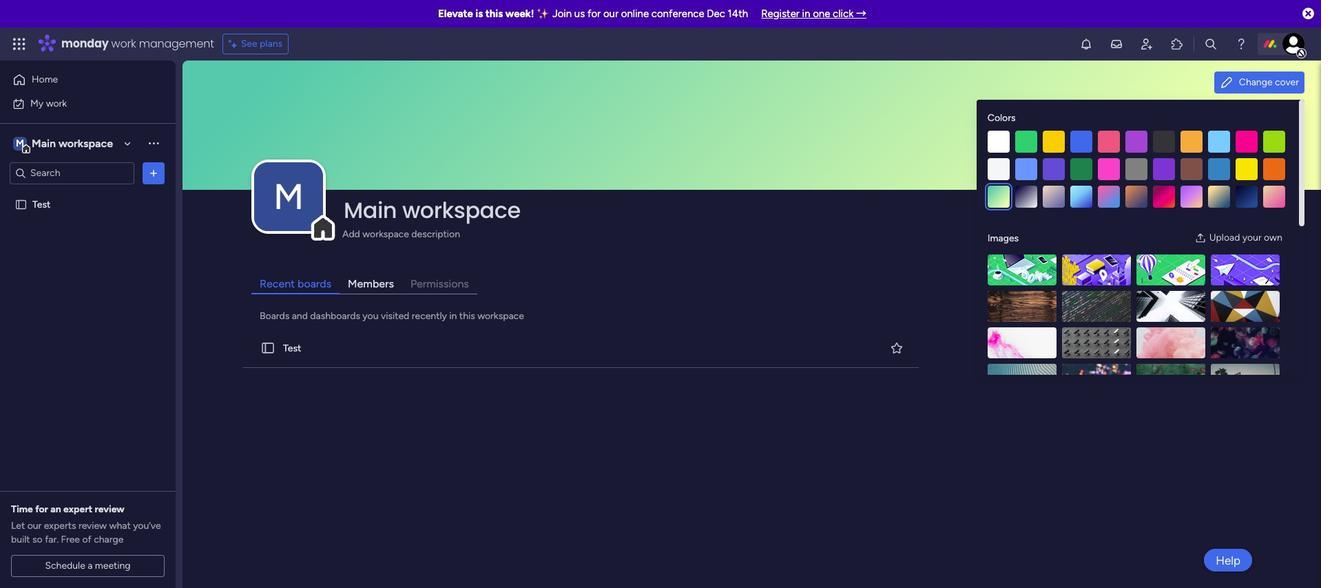 Task type: describe. For each thing, give the bounding box(es) containing it.
brad klo image
[[1283, 33, 1305, 55]]

for inside time for an expert review let our experts review what you've built so far. free of charge
[[35, 504, 48, 516]]

1 vertical spatial review
[[78, 521, 107, 532]]

→
[[856, 8, 867, 20]]

one
[[813, 8, 830, 20]]

cover
[[1275, 76, 1299, 88]]

workspace options image
[[147, 137, 161, 150]]

dashboards
[[310, 311, 360, 322]]

1 vertical spatial in
[[449, 311, 457, 322]]

register
[[761, 8, 800, 20]]

home
[[32, 74, 58, 85]]

time for an expert review let our experts review what you've built so far. free of charge
[[11, 504, 161, 546]]

far.
[[45, 535, 59, 546]]

✨
[[537, 8, 550, 20]]

schedule
[[45, 561, 85, 572]]

boards
[[260, 311, 290, 322]]

public board image
[[14, 198, 28, 211]]

workspace inside 'workspace selection' element
[[58, 137, 113, 150]]

test for public board image
[[32, 199, 51, 210]]

work for monday
[[111, 36, 136, 52]]

permissions
[[411, 278, 469, 291]]

you
[[363, 311, 379, 322]]

week!
[[506, 8, 534, 20]]

click
[[833, 8, 854, 20]]

and
[[292, 311, 308, 322]]

let
[[11, 521, 25, 532]]

add workspace description
[[342, 229, 460, 240]]

monday work management
[[61, 36, 214, 52]]

register in one click →
[[761, 8, 867, 20]]

conference
[[652, 8, 704, 20]]

recent boards
[[260, 278, 331, 291]]

schedule a meeting button
[[11, 556, 165, 578]]

help image
[[1234, 37, 1248, 51]]

own
[[1264, 232, 1283, 244]]

m for workspace icon
[[16, 137, 24, 149]]

experts
[[44, 521, 76, 532]]

your
[[1243, 232, 1262, 244]]

upload
[[1209, 232, 1240, 244]]

add to favorites image
[[890, 341, 904, 355]]

1 horizontal spatial main workspace
[[344, 195, 521, 226]]

see
[[241, 38, 257, 50]]

boards and dashboards you visited recently in this workspace
[[260, 311, 524, 322]]

invite members image
[[1140, 37, 1154, 51]]

notifications image
[[1079, 37, 1093, 51]]

our inside time for an expert review let our experts review what you've built so far. free of charge
[[27, 521, 42, 532]]

time
[[11, 504, 33, 516]]

upload your own button
[[1189, 227, 1288, 249]]

help button
[[1204, 550, 1252, 572]]

online
[[621, 8, 649, 20]]

so
[[32, 535, 43, 546]]

options image
[[147, 166, 161, 180]]

Main workspace field
[[340, 195, 1265, 226]]

is
[[476, 8, 483, 20]]

images
[[988, 232, 1019, 244]]

select product image
[[12, 37, 26, 51]]

inbox image
[[1110, 37, 1124, 51]]

search everything image
[[1204, 37, 1218, 51]]

0 vertical spatial for
[[588, 8, 601, 20]]

schedule a meeting
[[45, 561, 131, 572]]

what
[[109, 521, 131, 532]]

Search in workspace field
[[29, 165, 115, 181]]

main inside 'workspace selection' element
[[32, 137, 56, 150]]

main workspace inside 'workspace selection' element
[[32, 137, 113, 150]]



Task type: locate. For each thing, give the bounding box(es) containing it.
for left an
[[35, 504, 48, 516]]

0 vertical spatial main
[[32, 137, 56, 150]]

test list box
[[0, 190, 176, 402]]

description
[[411, 229, 460, 240]]

main right workspace icon
[[32, 137, 56, 150]]

m inside workspace icon
[[16, 137, 24, 149]]

main workspace up search in workspace field
[[32, 137, 113, 150]]

meeting
[[95, 561, 131, 572]]

main workspace up description
[[344, 195, 521, 226]]

0 horizontal spatial our
[[27, 521, 42, 532]]

see plans
[[241, 38, 283, 50]]

in
[[802, 8, 810, 20], [449, 311, 457, 322]]

work right monday
[[111, 36, 136, 52]]

charge
[[94, 535, 124, 546]]

for
[[588, 8, 601, 20], [35, 504, 48, 516]]

main up the add
[[344, 195, 397, 226]]

my
[[30, 97, 44, 109]]

apps image
[[1170, 37, 1184, 51]]

1 horizontal spatial this
[[485, 8, 503, 20]]

recently
[[412, 311, 447, 322]]

0 horizontal spatial main
[[32, 137, 56, 150]]

0 vertical spatial this
[[485, 8, 503, 20]]

workspace image
[[13, 136, 27, 151]]

option
[[0, 192, 176, 195]]

test right public board icon
[[283, 343, 301, 354]]

main
[[32, 137, 56, 150], [344, 195, 397, 226]]

change
[[1239, 76, 1273, 88]]

our
[[603, 8, 619, 20], [27, 521, 42, 532]]

boards
[[298, 278, 331, 291]]

our up so in the left bottom of the page
[[27, 521, 42, 532]]

0 horizontal spatial for
[[35, 504, 48, 516]]

workspace
[[58, 137, 113, 150], [402, 195, 521, 226], [362, 229, 409, 240], [478, 311, 524, 322]]

1 vertical spatial for
[[35, 504, 48, 516]]

1 vertical spatial our
[[27, 521, 42, 532]]

dec
[[707, 8, 725, 20]]

you've
[[133, 521, 161, 532]]

visited
[[381, 311, 409, 322]]

14th
[[728, 8, 748, 20]]

this right recently
[[459, 311, 475, 322]]

1 horizontal spatial test
[[283, 343, 301, 354]]

this
[[485, 8, 503, 20], [459, 311, 475, 322]]

this right the 'is' at the top left of page
[[485, 8, 503, 20]]

work for my
[[46, 97, 67, 109]]

home button
[[8, 69, 148, 91]]

management
[[139, 36, 214, 52]]

free
[[61, 535, 80, 546]]

my work
[[30, 97, 67, 109]]

1 vertical spatial this
[[459, 311, 475, 322]]

photo icon image
[[1195, 233, 1206, 244]]

0 vertical spatial review
[[95, 504, 125, 516]]

workspace image
[[254, 163, 323, 232]]

register in one click → link
[[761, 8, 867, 20]]

m button
[[254, 163, 323, 232]]

members
[[348, 278, 394, 291]]

our left online
[[603, 8, 619, 20]]

upload your own
[[1209, 232, 1283, 244]]

0 horizontal spatial in
[[449, 311, 457, 322]]

work
[[111, 36, 136, 52], [46, 97, 67, 109]]

join
[[552, 8, 572, 20]]

a
[[88, 561, 93, 572]]

my work button
[[8, 93, 148, 115]]

an
[[50, 504, 61, 516]]

test for public board icon
[[283, 343, 301, 354]]

0 vertical spatial in
[[802, 8, 810, 20]]

m inside workspace image
[[273, 176, 304, 218]]

1 horizontal spatial our
[[603, 8, 619, 20]]

0 horizontal spatial test
[[32, 199, 51, 210]]

in right recently
[[449, 311, 457, 322]]

workspace selection element
[[13, 135, 115, 153]]

review up of
[[78, 521, 107, 532]]

built
[[11, 535, 30, 546]]

public board image
[[260, 341, 276, 356]]

work inside button
[[46, 97, 67, 109]]

0 vertical spatial main workspace
[[32, 137, 113, 150]]

m
[[16, 137, 24, 149], [273, 176, 304, 218]]

main workspace
[[32, 137, 113, 150], [344, 195, 521, 226]]

0 horizontal spatial m
[[16, 137, 24, 149]]

elevate
[[438, 8, 473, 20]]

1 horizontal spatial work
[[111, 36, 136, 52]]

1 vertical spatial work
[[46, 97, 67, 109]]

1 vertical spatial test
[[283, 343, 301, 354]]

recent
[[260, 278, 295, 291]]

expert
[[63, 504, 92, 516]]

0 horizontal spatial this
[[459, 311, 475, 322]]

1 horizontal spatial m
[[273, 176, 304, 218]]

add
[[342, 229, 360, 240]]

0 vertical spatial our
[[603, 8, 619, 20]]

test right public board image
[[32, 199, 51, 210]]

test link
[[240, 329, 922, 369]]

review up what
[[95, 504, 125, 516]]

0 horizontal spatial main workspace
[[32, 137, 113, 150]]

0 horizontal spatial work
[[46, 97, 67, 109]]

1 horizontal spatial main
[[344, 195, 397, 226]]

for right us
[[588, 8, 601, 20]]

1 vertical spatial main workspace
[[344, 195, 521, 226]]

monday
[[61, 36, 109, 52]]

0 vertical spatial work
[[111, 36, 136, 52]]

test
[[32, 199, 51, 210], [283, 343, 301, 354]]

us
[[574, 8, 585, 20]]

see plans button
[[222, 34, 289, 54]]

elevate is this week! ✨ join us for our online conference dec 14th
[[438, 8, 748, 20]]

test inside list box
[[32, 199, 51, 210]]

change cover button
[[1214, 72, 1305, 94]]

of
[[82, 535, 91, 546]]

1 vertical spatial m
[[273, 176, 304, 218]]

1 horizontal spatial for
[[588, 8, 601, 20]]

0 vertical spatial test
[[32, 199, 51, 210]]

in left one
[[802, 8, 810, 20]]

work right my
[[46, 97, 67, 109]]

change cover
[[1239, 76, 1299, 88]]

1 vertical spatial main
[[344, 195, 397, 226]]

review
[[95, 504, 125, 516], [78, 521, 107, 532]]

1 horizontal spatial in
[[802, 8, 810, 20]]

0 vertical spatial m
[[16, 137, 24, 149]]

help
[[1216, 554, 1241, 568]]

m for workspace image
[[273, 176, 304, 218]]

colors
[[988, 112, 1016, 124]]

plans
[[260, 38, 283, 50]]



Task type: vqa. For each thing, say whether or not it's contained in the screenshot.
WORK associated with My
yes



